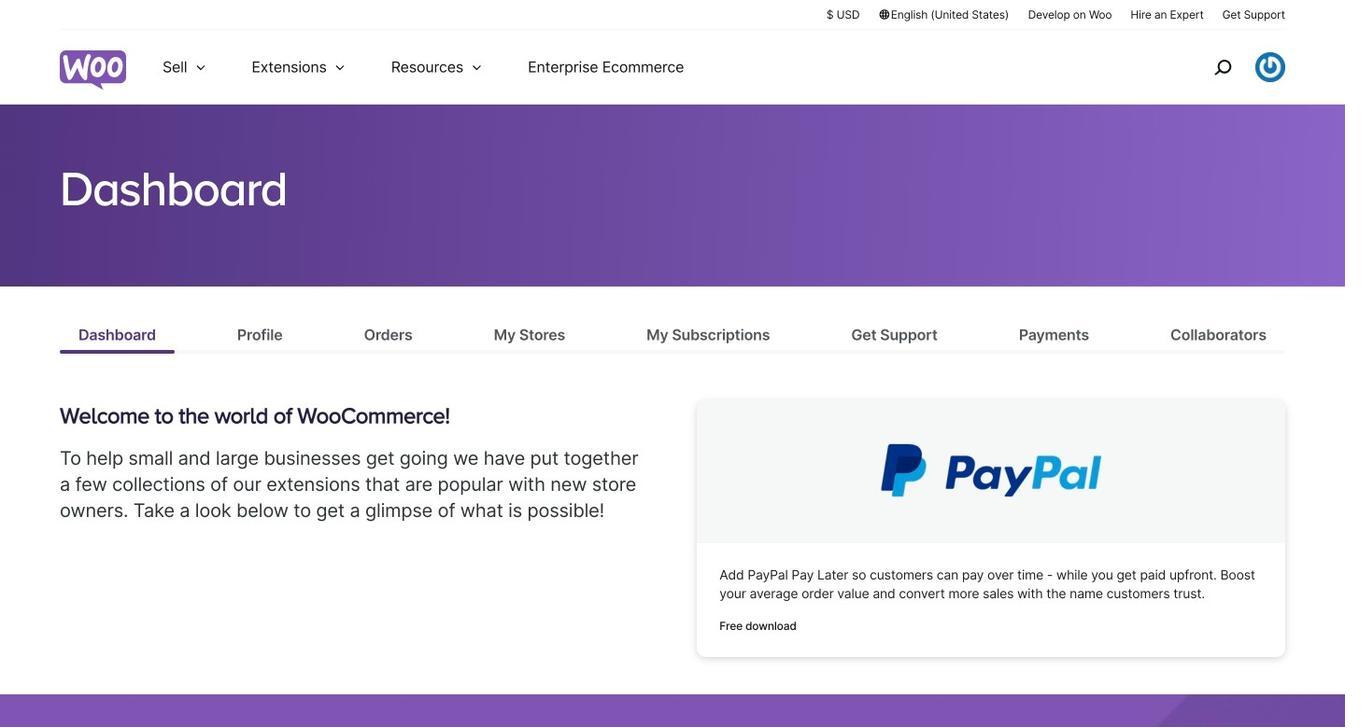 Task type: describe. For each thing, give the bounding box(es) containing it.
search image
[[1208, 52, 1238, 82]]



Task type: vqa. For each thing, say whether or not it's contained in the screenshot.
Service navigation menu element
yes



Task type: locate. For each thing, give the bounding box(es) containing it.
service navigation menu element
[[1174, 37, 1285, 98]]

open account menu image
[[1255, 52, 1285, 82]]



